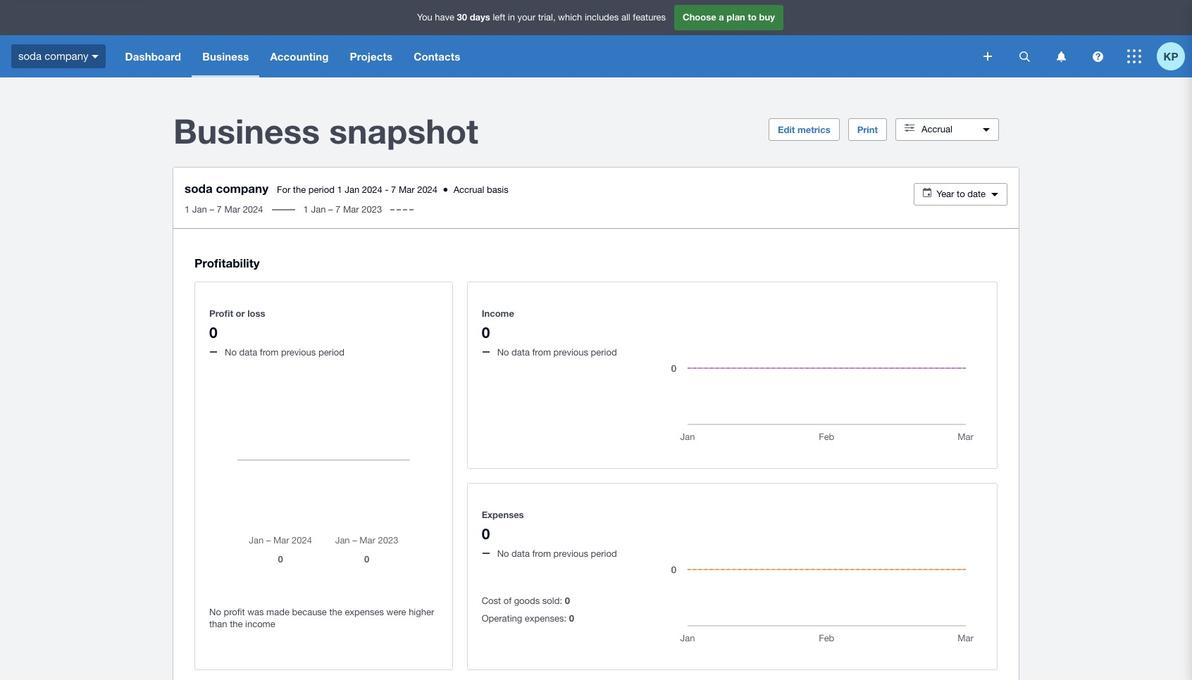 Task type: vqa. For each thing, say whether or not it's contained in the screenshot.
Total sales tax's the Total
no



Task type: locate. For each thing, give the bounding box(es) containing it.
2023
[[362, 204, 382, 215]]

period for profit or loss 0
[[318, 347, 345, 358]]

svg image
[[1127, 49, 1142, 63], [1019, 51, 1030, 62], [984, 52, 992, 61], [92, 55, 99, 58]]

which
[[558, 12, 582, 23]]

in
[[508, 12, 515, 23]]

0 vertical spatial business
[[202, 50, 249, 63]]

previous
[[281, 347, 316, 358], [554, 347, 588, 358], [554, 549, 588, 559]]

accrual
[[922, 124, 953, 135], [454, 185, 484, 195]]

1 horizontal spatial accrual
[[922, 124, 953, 135]]

left
[[493, 12, 505, 23]]

2 horizontal spatial the
[[329, 607, 342, 618]]

2 horizontal spatial 1
[[337, 185, 342, 195]]

projects button
[[339, 35, 403, 78]]

1 vertical spatial the
[[329, 607, 342, 618]]

business inside 'dropdown button'
[[202, 50, 249, 63]]

svg image
[[1057, 51, 1066, 62], [1093, 51, 1103, 62]]

0 inside the 'income 0'
[[482, 324, 490, 342]]

1 horizontal spatial –
[[328, 204, 333, 215]]

1 horizontal spatial the
[[293, 185, 306, 195]]

no down the 'income 0'
[[497, 347, 509, 358]]

banner
[[0, 0, 1192, 78]]

jan
[[345, 185, 360, 195], [192, 204, 207, 215], [311, 204, 326, 215]]

1 vertical spatial soda
[[185, 181, 213, 196]]

– up "profitability"
[[210, 204, 214, 215]]

the down profit
[[230, 619, 243, 630]]

0 horizontal spatial accrual
[[454, 185, 484, 195]]

data down profit or loss 0
[[239, 347, 257, 358]]

0 inside expenses 0
[[482, 526, 490, 543]]

kp
[[1164, 50, 1179, 62]]

jan for 1 jan – 7 mar 2024
[[192, 204, 207, 215]]

days
[[470, 11, 490, 23]]

no down expenses 0
[[497, 549, 509, 559]]

7 right - at the left top
[[391, 185, 396, 195]]

no up than
[[209, 607, 221, 618]]

0 vertical spatial soda company
[[18, 50, 88, 62]]

1
[[337, 185, 342, 195], [185, 204, 190, 215], [303, 204, 309, 215]]

0 horizontal spatial soda company
[[18, 50, 88, 62]]

0 horizontal spatial –
[[210, 204, 214, 215]]

jan left 2023 at left top
[[311, 204, 326, 215]]

plan
[[727, 11, 745, 23]]

data for profit or loss 0
[[239, 347, 257, 358]]

1 vertical spatial business
[[173, 111, 320, 151]]

0 vertical spatial company
[[45, 50, 88, 62]]

1 vertical spatial to
[[957, 189, 965, 199]]

year to date
[[937, 189, 986, 199]]

no data from previous period for profit or loss 0
[[225, 347, 345, 358]]

to
[[748, 11, 757, 23], [957, 189, 965, 199]]

period
[[308, 185, 335, 195], [318, 347, 345, 358], [591, 347, 617, 358], [591, 549, 617, 559]]

mar right - at the left top
[[399, 185, 415, 195]]

1 horizontal spatial 2024
[[362, 185, 382, 195]]

1 horizontal spatial jan
[[311, 204, 326, 215]]

1 vertical spatial soda company
[[185, 181, 268, 196]]

– for 7 mar 2024
[[210, 204, 214, 215]]

0 horizontal spatial 7
[[217, 204, 222, 215]]

edit metrics
[[778, 124, 831, 135]]

the right because
[[329, 607, 342, 618]]

includes
[[585, 12, 619, 23]]

no data from previous period for income 0
[[497, 347, 617, 358]]

0 horizontal spatial to
[[748, 11, 757, 23]]

contacts
[[414, 50, 460, 63]]

mar left 2023 at left top
[[343, 204, 359, 215]]

0 horizontal spatial soda
[[18, 50, 42, 62]]

profit
[[224, 607, 245, 618]]

date
[[968, 189, 986, 199]]

-
[[385, 185, 389, 195]]

1 horizontal spatial 7
[[336, 204, 341, 215]]

0 vertical spatial accrual
[[922, 124, 953, 135]]

0 down expenses
[[482, 526, 490, 543]]

business button
[[192, 35, 260, 78]]

to right year at the top right of the page
[[957, 189, 965, 199]]

0 vertical spatial the
[[293, 185, 306, 195]]

expenses:
[[525, 614, 567, 625]]

expenses
[[345, 607, 384, 618]]

0 inside profit or loss 0
[[209, 324, 218, 342]]

accrual up year at the top right of the page
[[922, 124, 953, 135]]

0 horizontal spatial jan
[[192, 204, 207, 215]]

1 – from the left
[[210, 204, 214, 215]]

0 right sold:
[[565, 596, 570, 607]]

kp button
[[1157, 35, 1192, 78]]

1 svg image from the left
[[1057, 51, 1066, 62]]

no down profit or loss 0
[[225, 347, 237, 358]]

7 left 2023 at left top
[[336, 204, 341, 215]]

0 horizontal spatial 1
[[185, 204, 190, 215]]

2 svg image from the left
[[1093, 51, 1103, 62]]

no for profit or loss 0
[[225, 347, 237, 358]]

no data from previous period up sold:
[[497, 549, 617, 559]]

–
[[210, 204, 214, 215], [328, 204, 333, 215]]

7 up "profitability"
[[217, 204, 222, 215]]

edit
[[778, 124, 795, 135]]

business
[[202, 50, 249, 63], [173, 111, 320, 151]]

year
[[937, 189, 954, 199]]

business for business
[[202, 50, 249, 63]]

0 down profit
[[209, 324, 218, 342]]

0 horizontal spatial 2024
[[243, 204, 263, 215]]

cost
[[482, 596, 501, 607]]

no
[[225, 347, 237, 358], [497, 347, 509, 358], [497, 549, 509, 559], [209, 607, 221, 618]]

1 horizontal spatial mar
[[343, 204, 359, 215]]

1 horizontal spatial svg image
[[1093, 51, 1103, 62]]

were
[[387, 607, 406, 618]]

data
[[239, 347, 257, 358], [512, 347, 530, 358], [512, 549, 530, 559]]

2024
[[362, 185, 382, 195], [417, 185, 438, 195], [243, 204, 263, 215]]

0 vertical spatial soda
[[18, 50, 42, 62]]

0 horizontal spatial mar
[[224, 204, 240, 215]]

was
[[247, 607, 264, 618]]

data for expenses 0
[[512, 549, 530, 559]]

company
[[45, 50, 88, 62], [216, 181, 268, 196]]

jan up "profitability"
[[192, 204, 207, 215]]

0 vertical spatial to
[[748, 11, 757, 23]]

to left buy
[[748, 11, 757, 23]]

mar
[[399, 185, 415, 195], [224, 204, 240, 215], [343, 204, 359, 215]]

goods
[[514, 596, 540, 607]]

1 horizontal spatial company
[[216, 181, 268, 196]]

no inside no profit was made because the expenses were higher than the income
[[209, 607, 221, 618]]

business for business snapshot
[[173, 111, 320, 151]]

2 vertical spatial the
[[230, 619, 243, 630]]

the right for
[[293, 185, 306, 195]]

2 – from the left
[[328, 204, 333, 215]]

0 horizontal spatial the
[[230, 619, 243, 630]]

data down the 'income 0'
[[512, 347, 530, 358]]

soda
[[18, 50, 42, 62], [185, 181, 213, 196]]

dashboard
[[125, 50, 181, 63]]

1 horizontal spatial to
[[957, 189, 965, 199]]

1 horizontal spatial 1
[[303, 204, 309, 215]]

no data from previous period down the 'income 0'
[[497, 347, 617, 358]]

soda company
[[18, 50, 88, 62], [185, 181, 268, 196]]

accounting
[[270, 50, 329, 63]]

sold:
[[542, 596, 562, 607]]

metrics
[[798, 124, 831, 135]]

data down expenses 0
[[512, 549, 530, 559]]

buy
[[759, 11, 775, 23]]

the
[[293, 185, 306, 195], [329, 607, 342, 618], [230, 619, 243, 630]]

mar up "profitability"
[[224, 204, 240, 215]]

2 horizontal spatial 2024
[[417, 185, 438, 195]]

0 horizontal spatial svg image
[[1057, 51, 1066, 62]]

accrual button
[[896, 118, 999, 141]]

0
[[209, 324, 218, 342], [482, 324, 490, 342], [482, 526, 490, 543], [565, 596, 570, 607], [569, 613, 574, 625]]

from
[[260, 347, 279, 358], [532, 347, 551, 358], [532, 549, 551, 559]]

7
[[391, 185, 396, 195], [217, 204, 222, 215], [336, 204, 341, 215]]

a
[[719, 11, 724, 23]]

2024 left - at the left top
[[362, 185, 382, 195]]

– left 2023 at left top
[[328, 204, 333, 215]]

1 for 1 jan – 7 mar 2023
[[303, 204, 309, 215]]

2024 up "profitability"
[[243, 204, 263, 215]]

no data from previous period
[[225, 347, 345, 358], [497, 347, 617, 358], [497, 549, 617, 559]]

jan up 1 jan – 7 mar 2023
[[345, 185, 360, 195]]

trial,
[[538, 12, 556, 23]]

projects
[[350, 50, 393, 63]]

1 for 1 jan – 7 mar 2024
[[185, 204, 190, 215]]

accrual left basis
[[454, 185, 484, 195]]

no data from previous period down "loss"
[[225, 347, 345, 358]]

0 horizontal spatial company
[[45, 50, 88, 62]]

previous for expenses 0
[[554, 549, 588, 559]]

2024 right - at the left top
[[417, 185, 438, 195]]

1 vertical spatial company
[[216, 181, 268, 196]]

0 down income
[[482, 324, 490, 342]]

profit
[[209, 308, 233, 319]]



Task type: describe. For each thing, give the bounding box(es) containing it.
2024 for jan
[[362, 185, 382, 195]]

company inside popup button
[[45, 50, 88, 62]]

from for income 0
[[532, 347, 551, 358]]

30
[[457, 11, 467, 23]]

data for income 0
[[512, 347, 530, 358]]

income 0
[[482, 308, 514, 342]]

2 horizontal spatial mar
[[399, 185, 415, 195]]

no profit was made because the expenses were higher than the income
[[209, 607, 434, 630]]

2 horizontal spatial 7
[[391, 185, 396, 195]]

your
[[518, 12, 536, 23]]

expenses 0
[[482, 509, 524, 543]]

or
[[236, 308, 245, 319]]

soda company inside popup button
[[18, 50, 88, 62]]

all
[[621, 12, 630, 23]]

you have 30 days left in your trial, which includes all features
[[417, 11, 666, 23]]

no data from previous period for expenses 0
[[497, 549, 617, 559]]

choose
[[683, 11, 716, 23]]

higher
[[409, 607, 434, 618]]

contacts button
[[403, 35, 471, 78]]

7 for 1 jan – 7 mar 2024
[[217, 204, 222, 215]]

period for expenses 0
[[591, 549, 617, 559]]

period for income 0
[[591, 347, 617, 358]]

1 jan – 7 mar 2024
[[185, 204, 263, 215]]

1 horizontal spatial soda
[[185, 181, 213, 196]]

year to date button
[[914, 183, 1008, 206]]

7 for 1 jan – 7 mar 2023
[[336, 204, 341, 215]]

no for expenses 0
[[497, 549, 509, 559]]

soda company button
[[0, 35, 114, 78]]

dashboard link
[[114, 35, 192, 78]]

because
[[292, 607, 327, 618]]

cost of goods sold: 0 operating expenses: 0
[[482, 596, 574, 625]]

of
[[504, 596, 512, 607]]

than
[[209, 619, 227, 630]]

income
[[245, 619, 275, 630]]

print
[[857, 124, 878, 135]]

you
[[417, 12, 432, 23]]

profit or loss 0
[[209, 308, 265, 342]]

– for 7 mar 2023
[[328, 204, 333, 215]]

banner containing kp
[[0, 0, 1192, 78]]

1 vertical spatial accrual
[[454, 185, 484, 195]]

print button
[[848, 118, 887, 141]]

1 horizontal spatial soda company
[[185, 181, 268, 196]]

mar for 1 jan – 7 mar 2023
[[343, 204, 359, 215]]

income
[[482, 308, 514, 319]]

loss
[[247, 308, 265, 319]]

2024 for mar
[[243, 204, 263, 215]]

from for profit or loss 0
[[260, 347, 279, 358]]

business snapshot
[[173, 111, 478, 151]]

expenses
[[482, 509, 524, 521]]

jan for 1 jan – 7 mar 2023
[[311, 204, 326, 215]]

profitability
[[194, 256, 260, 271]]

svg image inside the soda company popup button
[[92, 55, 99, 58]]

features
[[633, 12, 666, 23]]

basis
[[487, 185, 509, 195]]

accrual inside popup button
[[922, 124, 953, 135]]

made
[[266, 607, 290, 618]]

snapshot
[[329, 111, 478, 151]]

for
[[277, 185, 291, 195]]

to inside banner
[[748, 11, 757, 23]]

operating
[[482, 614, 522, 625]]

0 right expenses:
[[569, 613, 574, 625]]

2 horizontal spatial jan
[[345, 185, 360, 195]]

soda inside the soda company popup button
[[18, 50, 42, 62]]

1 jan – 7 mar 2023
[[303, 204, 382, 215]]

accounting button
[[260, 35, 339, 78]]

to inside "popup button"
[[957, 189, 965, 199]]

edit metrics button
[[769, 118, 840, 141]]

previous for income 0
[[554, 347, 588, 358]]

for the period 1 jan 2024 - 7 mar 2024  ●  accrual basis
[[277, 185, 509, 195]]

mar for 1 jan – 7 mar 2024
[[224, 204, 240, 215]]

previous for profit or loss 0
[[281, 347, 316, 358]]

from for expenses 0
[[532, 549, 551, 559]]

no for income 0
[[497, 347, 509, 358]]

have
[[435, 12, 455, 23]]

choose a plan to buy
[[683, 11, 775, 23]]



